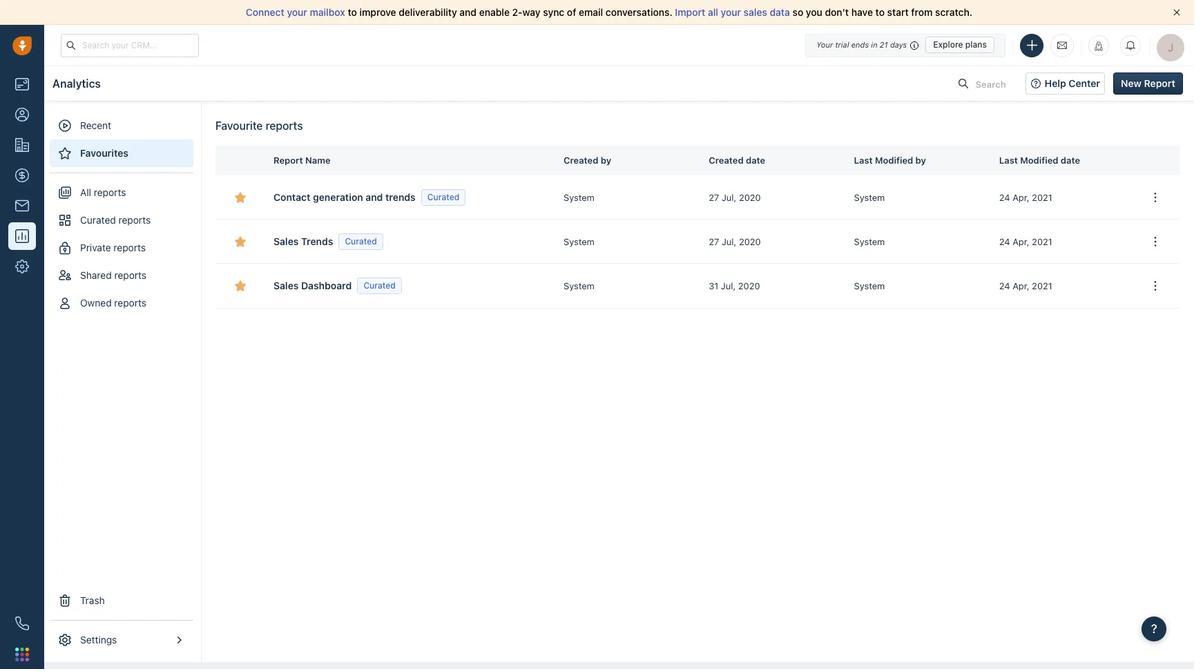 Task type: describe. For each thing, give the bounding box(es) containing it.
freshworks switcher image
[[15, 648, 29, 662]]

explore plans link
[[926, 37, 995, 53]]

connect your mailbox to improve deliverability and enable 2-way sync of email conversations. import all your sales data so you don't have to start from scratch.
[[246, 6, 973, 18]]

phone image
[[15, 617, 29, 631]]

in
[[872, 40, 878, 49]]

improve
[[360, 6, 396, 18]]

import all your sales data link
[[675, 6, 793, 18]]

2 your from the left
[[721, 6, 741, 18]]

start
[[888, 6, 909, 18]]

data
[[770, 6, 790, 18]]

of
[[567, 6, 577, 18]]

days
[[891, 40, 907, 49]]

sync
[[543, 6, 565, 18]]

enable
[[479, 6, 510, 18]]

trial
[[836, 40, 850, 49]]

connect your mailbox link
[[246, 6, 348, 18]]

you
[[806, 6, 823, 18]]

so
[[793, 6, 804, 18]]

way
[[523, 6, 541, 18]]

explore plans
[[934, 39, 987, 50]]

plans
[[966, 39, 987, 50]]

1 to from the left
[[348, 6, 357, 18]]

import
[[675, 6, 706, 18]]

deliverability
[[399, 6, 457, 18]]



Task type: locate. For each thing, give the bounding box(es) containing it.
0 horizontal spatial your
[[287, 6, 307, 18]]

1 your from the left
[[287, 6, 307, 18]]

your
[[817, 40, 834, 49]]

Search your CRM... text field
[[61, 34, 199, 57]]

your trial ends in 21 days
[[817, 40, 907, 49]]

your
[[287, 6, 307, 18], [721, 6, 741, 18]]

2-
[[512, 6, 523, 18]]

send email image
[[1058, 39, 1068, 51]]

to left start
[[876, 6, 885, 18]]

connect
[[246, 6, 285, 18]]

to
[[348, 6, 357, 18], [876, 6, 885, 18]]

close image
[[1174, 9, 1181, 16]]

email
[[579, 6, 603, 18]]

to right mailbox
[[348, 6, 357, 18]]

from
[[912, 6, 933, 18]]

21
[[880, 40, 888, 49]]

mailbox
[[310, 6, 345, 18]]

have
[[852, 6, 873, 18]]

explore
[[934, 39, 964, 50]]

all
[[708, 6, 719, 18]]

2 to from the left
[[876, 6, 885, 18]]

your left mailbox
[[287, 6, 307, 18]]

ends
[[852, 40, 869, 49]]

phone element
[[8, 610, 36, 638]]

and
[[460, 6, 477, 18]]

scratch.
[[936, 6, 973, 18]]

0 horizontal spatial to
[[348, 6, 357, 18]]

your right all
[[721, 6, 741, 18]]

1 horizontal spatial to
[[876, 6, 885, 18]]

1 horizontal spatial your
[[721, 6, 741, 18]]

don't
[[825, 6, 849, 18]]

what's new image
[[1095, 41, 1104, 51]]

sales
[[744, 6, 768, 18]]

conversations.
[[606, 6, 673, 18]]



